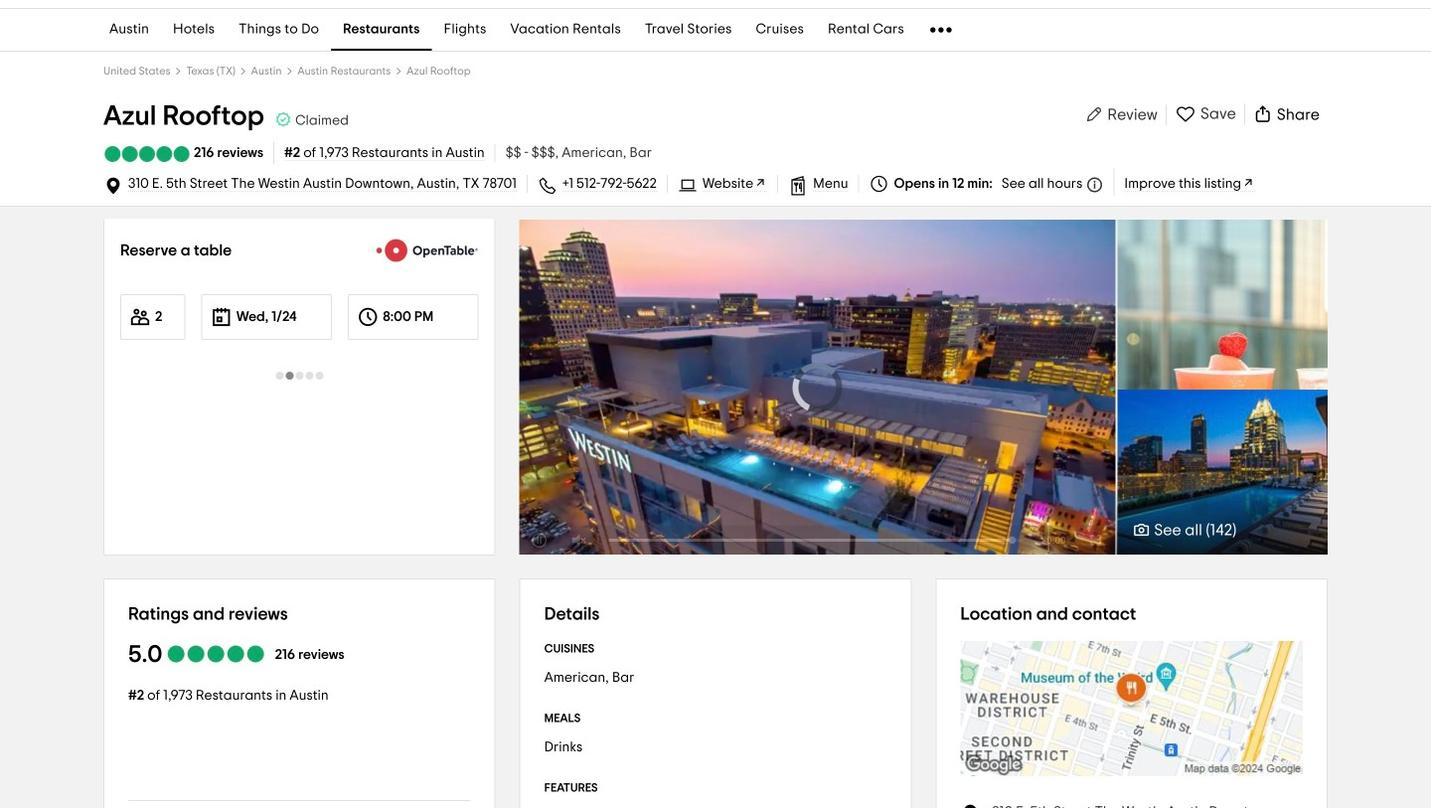 Task type: describe. For each thing, give the bounding box(es) containing it.
5.0 of 5 bubbles image
[[103, 146, 191, 162]]

video player region
[[520, 220, 1116, 555]]



Task type: vqa. For each thing, say whether or not it's contained in the screenshot.
Video Player region
yes



Task type: locate. For each thing, give the bounding box(es) containing it.
progress bar slider
[[609, 539, 1024, 542]]



